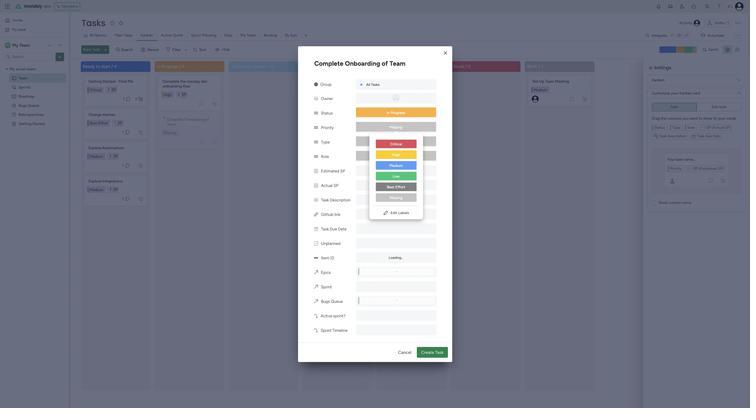Task type: describe. For each thing, give the bounding box(es) containing it.
queue inside complete onboarding of team dialog
[[331, 299, 343, 304]]

home button
[[3, 16, 58, 25]]

getting for getting started - click me
[[89, 79, 102, 84]]

team
[[27, 67, 36, 71]]

home
[[12, 18, 23, 23]]

v2 board relation small image for bugs queue
[[314, 299, 318, 304]]

customize for sp
[[652, 91, 670, 95]]

(estimated sp)
[[698, 178, 724, 182]]

table
[[124, 33, 133, 38]]

timeline
[[333, 328, 348, 333]]

due inside complete onboarding of team dialog
[[330, 226, 337, 231]]

show for sp
[[704, 116, 712, 121]]

me
[[128, 79, 133, 84]]

4
[[114, 64, 117, 69]]

arrow down image
[[183, 46, 189, 53]]

1 sp for themes
[[114, 121, 122, 125]]

onboarding
[[163, 84, 182, 88]]

medium down up at right top
[[534, 87, 547, 92]]

item id
[[321, 255, 334, 260]]

pending deploy / 0
[[305, 64, 342, 69]]

by
[[285, 33, 289, 38]]

task description for sp
[[659, 134, 687, 138]]

date inside complete onboarding of team dialog
[[338, 226, 347, 231]]

new
[[83, 47, 91, 52]]

2 down getting started - click me
[[108, 87, 110, 92]]

Search field
[[120, 46, 136, 53]]

date for (estimated sp)
[[713, 145, 721, 150]]

description inside complete onboarding of team dialog
[[330, 197, 351, 202]]

complete onboarding of team
[[314, 59, 406, 67]]

drag the columns you want to show on your cards: for sp
[[652, 116, 737, 121]]

columns for (estimated sp)
[[667, 128, 681, 132]]

open for open the sprint management board
[[385, 112, 394, 117]]

caret down image
[[6, 67, 8, 71]]

0 horizontal spatial monday
[[24, 3, 42, 9]]

(actual for (estimated sp)
[[712, 137, 724, 141]]

all sprints
[[90, 33, 107, 38]]

labels
[[398, 210, 409, 215]]

0 vertical spatial best effort
[[90, 121, 108, 125]]

medium down explore automations
[[90, 154, 103, 159]]

main table
[[115, 33, 133, 38]]

for
[[247, 64, 252, 69]]

sub- for sp
[[712, 104, 720, 109]]

status
[[321, 111, 333, 115]]

2 right of
[[393, 64, 396, 69]]

v2 status image
[[314, 154, 318, 159]]

stuck
[[453, 64, 464, 69]]

all sprints button
[[81, 31, 111, 40]]

2 (estimated from the top
[[699, 178, 717, 182]]

main table button
[[111, 31, 137, 40]]

public board image
[[12, 121, 17, 126]]

description for (estimated sp)
[[667, 145, 687, 150]]

sub-task for (estimated sp)
[[712, 116, 727, 121]]

show column name for sp
[[659, 200, 692, 205]]

v2 pulse id image
[[314, 255, 318, 260]]

critical inside option
[[390, 142, 402, 146]]

set up team meeting
[[533, 79, 569, 84]]

help image
[[717, 4, 722, 9]]

2 sp for 2
[[178, 92, 186, 97]]

kanban inside kanban "button"
[[141, 33, 153, 38]]

add view image
[[305, 33, 307, 37]]

epic
[[290, 33, 298, 38]]

blank / 1
[[527, 64, 543, 69]]

v2 board relation small image for epics
[[314, 270, 318, 275]]

ready to start / 4
[[83, 64, 117, 69]]

task due date for (estimated sp)
[[697, 145, 721, 150]]

your task name... for sp
[[668, 157, 695, 162]]

name... for (estimated sp)
[[684, 169, 695, 173]]

done / 2
[[379, 64, 396, 69]]

my team
[[12, 43, 30, 48]]

v2 lookup arrow image
[[314, 328, 318, 333]]

my scrum team
[[10, 67, 36, 71]]

explore for explore integrations
[[89, 179, 101, 183]]

explore integrations
[[89, 179, 123, 183]]

all for all sprints
[[90, 33, 94, 38]]

team inside workspace selection element
[[19, 43, 30, 48]]

complete the monday dev onboarding flow
[[163, 79, 208, 88]]

columns for sp
[[668, 116, 682, 121]]

plans
[[69, 4, 78, 9]]

m
[[6, 43, 9, 47]]

invite
[[715, 21, 724, 25]]

workspace selection element
[[5, 42, 31, 48]]

0 horizontal spatial dev
[[43, 3, 51, 9]]

1 vertical spatial sprints
[[19, 85, 30, 89]]

want for (estimated sp)
[[689, 128, 698, 132]]

customize your kanban card for sp
[[652, 91, 700, 95]]

activity button
[[677, 19, 703, 27]]

my for my work
[[12, 27, 17, 32]]

my work
[[12, 27, 26, 32]]

workspace image
[[5, 42, 10, 48]]

estimated sp
[[321, 168, 345, 173]]

in progress / 2
[[157, 64, 185, 69]]

explore for explore automations
[[89, 146, 101, 150]]

list box for in progress
[[158, 73, 221, 149]]

sprint right v2 board relation small image on the left
[[321, 284, 332, 289]]

you for (estimated sp)
[[682, 128, 689, 132]]

create
[[421, 350, 434, 355]]

show column name for (estimated sp)
[[658, 212, 691, 216]]

monday for done
[[398, 79, 411, 84]]

settings for sp
[[654, 65, 672, 71]]

github link
[[321, 212, 340, 217]]

getting started - click me
[[89, 79, 133, 84]]

daily button
[[220, 31, 237, 40]]

open the sprint management board
[[385, 112, 435, 122]]

v2 checkbox image
[[314, 241, 318, 246]]

onboarding
[[345, 59, 380, 67]]

priority
[[321, 125, 334, 130]]

0 vertical spatial missing
[[390, 125, 402, 129]]

drag for (estimated sp)
[[652, 128, 660, 132]]

daily
[[224, 33, 233, 38]]

2 0 from the left
[[339, 64, 342, 69]]

sub- for (estimated sp)
[[712, 116, 720, 121]]

v2 multiple person column image
[[314, 96, 318, 101]]

0 vertical spatial bugs
[[19, 103, 27, 108]]

complete onboarding of team dialog
[[298, 46, 452, 362]]

sprint right v2 lookup arrow icon at the left
[[321, 328, 332, 333]]

list box for done
[[380, 73, 443, 144]]

sprints inside button
[[95, 33, 107, 38]]

critical option
[[376, 139, 417, 148]]

active for active sprint?
[[321, 313, 332, 318]]

board
[[385, 117, 395, 122]]

task due date inside complete onboarding of team dialog
[[321, 226, 347, 231]]

sub-task for sp
[[712, 104, 727, 109]]

edit
[[391, 210, 398, 215]]

maria williams image
[[532, 95, 539, 102]]

invite / 1 button
[[705, 19, 732, 27]]

item
[[321, 255, 329, 260]]

low
[[393, 174, 400, 178]]

started for getting started - click me
[[102, 79, 115, 84]]

edit labels
[[391, 210, 409, 215]]

group
[[320, 82, 332, 87]]

main
[[115, 33, 123, 38]]

the inside open the sprint management board
[[395, 112, 401, 117]]

tasks right public board image
[[19, 76, 28, 80]]

active sprint button
[[157, 31, 187, 40]]

v2 sun image
[[314, 82, 318, 87]]

your task name... for (estimated sp)
[[667, 169, 695, 173]]

- inside main content
[[116, 79, 118, 84]]

list box containing my scrum team
[[0, 63, 68, 201]]

sub-task button for (estimated sp)
[[697, 114, 741, 123]]

my for my scrum team
[[10, 67, 15, 71]]

2 down arrow down icon
[[182, 64, 185, 69]]

complete for complete the monday dev onboarding flow
[[163, 79, 179, 84]]

sprint
[[401, 112, 411, 117]]

bugs queue inside complete onboarding of team dialog
[[321, 299, 343, 304]]

sprint down automate
[[708, 47, 719, 52]]

card for (estimated sp)
[[693, 102, 700, 107]]

automate
[[708, 33, 725, 38]]

edit labels button
[[374, 208, 419, 217]]

my tasks
[[241, 33, 256, 38]]

list box for ready to start
[[84, 73, 147, 206]]

progress for in progress / 2
[[162, 64, 178, 69]]

invite members image
[[680, 4, 685, 9]]

roadmap
[[19, 94, 34, 99]]

planning
[[202, 33, 216, 38]]

1 0 from the left
[[270, 64, 273, 69]]

column for (estimated sp)
[[669, 212, 681, 216]]

collapse board header image
[[737, 33, 741, 38]]

dapulse numbers column image for actual sp
[[314, 183, 318, 188]]

see plans
[[62, 4, 78, 9]]

see
[[62, 4, 68, 9]]

set
[[533, 79, 539, 84]]

v2 status image for type
[[314, 139, 318, 144]]

person button
[[139, 45, 162, 54]]

on for (estimated sp)
[[713, 128, 717, 132]]

dev for in progress / 2
[[201, 79, 208, 84]]

2 vertical spatial team
[[545, 79, 554, 84]]

high option
[[376, 150, 417, 159]]

1 inside 'button'
[[728, 21, 729, 25]]

v2 status image for priority
[[314, 125, 318, 130]]

cancel
[[398, 350, 412, 355]]

getting started
[[19, 121, 45, 126]]

dapulse date column image
[[314, 226, 318, 231]]

best effort option
[[376, 182, 417, 191]]

public board image
[[12, 76, 17, 81]]

actual sp
[[321, 183, 338, 188]]

dapulse numbers column image for estimated sp
[[314, 168, 318, 173]]

to for (estimated sp)
[[699, 128, 702, 132]]

task description inside complete onboarding of team dialog
[[321, 197, 351, 202]]

sp (actual sp) for (estimated sp)
[[706, 137, 731, 141]]

invite / 1
[[715, 21, 729, 25]]

name for sp
[[682, 200, 692, 205]]

3
[[109, 187, 111, 192]]

by epic
[[285, 33, 298, 38]]

sprint inside "button"
[[191, 33, 201, 38]]

show for sp
[[659, 200, 668, 205]]

team inside dialog
[[390, 59, 406, 67]]

my tasks button
[[237, 31, 260, 40]]

0 horizontal spatial bugs queue
[[19, 103, 39, 108]]

0 horizontal spatial queue
[[28, 103, 39, 108]]

want for sp
[[690, 116, 698, 121]]

work
[[18, 27, 26, 32]]

waiting
[[231, 64, 246, 69]]

kanban button
[[137, 31, 157, 40]]

your for (estimated sp)
[[667, 169, 675, 173]]



Task type: vqa. For each thing, say whether or not it's contained in the screenshot.
middle Description
yes



Task type: locate. For each thing, give the bounding box(es) containing it.
v2 board relation small image
[[314, 284, 318, 289]]

(estimated up (estimated sp)
[[699, 166, 717, 171]]

high for board
[[386, 126, 394, 130]]

0 vertical spatial v2 status image
[[314, 111, 318, 115]]

0 vertical spatial task due date
[[697, 134, 721, 138]]

0 vertical spatial your task name...
[[668, 157, 695, 162]]

effort inside option
[[396, 185, 405, 189]]

1 vertical spatial queue
[[331, 299, 343, 304]]

1 vertical spatial active
[[321, 313, 332, 318]]

sprint up filter
[[173, 33, 183, 38]]

1 your from the top
[[668, 157, 675, 162]]

the inside complete the monday dev onboarding flow
[[180, 79, 186, 84]]

customize for (estimated sp)
[[652, 102, 670, 107]]

add to favorites image
[[118, 20, 124, 26]]

cards:
[[727, 116, 737, 121], [727, 128, 737, 132]]

due for sp
[[705, 134, 712, 138]]

scrum
[[16, 67, 26, 71]]

critical down getting started - click me
[[90, 87, 102, 92]]

sprint planning
[[191, 33, 216, 38]]

1 vertical spatial best
[[387, 185, 395, 189]]

2 sp down getting started - click me
[[108, 87, 116, 92]]

all for all tasks
[[366, 82, 370, 86]]

1 vertical spatial in
[[387, 110, 390, 115]]

blank
[[527, 64, 537, 69]]

high up medium option
[[392, 152, 400, 157]]

0 vertical spatial to
[[96, 64, 100, 69]]

best effort down "change themes"
[[90, 121, 108, 125]]

description for sp
[[668, 134, 687, 138]]

by epic button
[[281, 31, 302, 40]]

show
[[659, 200, 668, 205], [658, 212, 668, 216]]

1 vertical spatial 2 sp
[[178, 92, 186, 97]]

filter
[[172, 47, 181, 52]]

sprint?
[[333, 313, 346, 318]]

2 dapulse numbers column image from the top
[[314, 183, 318, 188]]

0 vertical spatial (actual
[[712, 125, 724, 130]]

1 (estimated from the top
[[699, 166, 717, 171]]

1 sub-task button from the top
[[697, 103, 741, 111]]

tasks down done
[[371, 82, 380, 86]]

my right the daily
[[241, 33, 246, 38]]

monday inside complete the monday dev onboarding flow
[[187, 79, 200, 84]]

0 horizontal spatial bugs
[[19, 103, 27, 108]]

1 explore from the top
[[89, 146, 101, 150]]

bugs down roadmap
[[19, 103, 27, 108]]

list box containing complete the monday dev onboarding flow
[[158, 73, 221, 149]]

on for sp
[[713, 116, 718, 121]]

3 0 from the left
[[468, 64, 471, 69]]

v2 lookup arrow image
[[314, 313, 318, 318]]

sprints down tasks field
[[95, 33, 107, 38]]

1 sp for a
[[404, 87, 412, 92]]

active inside complete onboarding of team dialog
[[321, 313, 332, 318]]

0 vertical spatial drag
[[652, 116, 660, 121]]

sub-task button for sp
[[697, 103, 741, 111]]

1 vertical spatial drag the columns you want to show on your cards:
[[652, 128, 737, 132]]

main content containing settings
[[71, 59, 750, 408]]

task
[[92, 47, 100, 52], [659, 134, 667, 138], [697, 134, 704, 138], [659, 145, 666, 150], [697, 145, 704, 150], [321, 197, 329, 202], [321, 226, 329, 231], [435, 350, 444, 355]]

high for onboarding
[[164, 92, 172, 97]]

0 vertical spatial effort
[[98, 121, 108, 125]]

in for in progress
[[387, 110, 390, 115]]

0 vertical spatial show
[[659, 200, 668, 205]]

your for sp
[[668, 157, 675, 162]]

account
[[419, 79, 433, 84]]

0 vertical spatial you
[[683, 116, 689, 121]]

1 vertical spatial drag
[[652, 128, 660, 132]]

2 vertical spatial missing
[[390, 195, 403, 200]]

sprint button
[[700, 45, 721, 54]]

you
[[683, 116, 689, 121], [682, 128, 689, 132]]

effort up missing option
[[396, 185, 405, 189]]

/ left 4
[[111, 64, 113, 69]]

0 vertical spatial columns
[[668, 116, 682, 121]]

started for getting started
[[32, 121, 45, 126]]

integrate
[[652, 33, 667, 38]]

/ right invite
[[725, 21, 727, 25]]

1 vertical spatial v2 status image
[[314, 125, 318, 130]]

v2 status image left type at top
[[314, 139, 318, 144]]

dapulse numbers column image
[[314, 168, 318, 173], [314, 183, 318, 188]]

sp (actual sp) for sp
[[707, 125, 731, 130]]

0 vertical spatial sp (actual sp)
[[707, 125, 731, 130]]

want
[[690, 116, 698, 121], [689, 128, 698, 132]]

2 vertical spatial description
[[330, 197, 351, 202]]

1 horizontal spatial getting
[[89, 79, 102, 84]]

2 v2 board relation small image from the top
[[314, 299, 318, 304]]

my inside button
[[241, 33, 246, 38]]

deploy
[[322, 64, 335, 69]]

0 vertical spatial 2 sp
[[108, 87, 116, 92]]

best up missing option
[[387, 185, 395, 189]]

show board description image
[[109, 20, 116, 26]]

bugs queue up active sprint?
[[321, 299, 343, 304]]

1 v2 status image from the top
[[314, 111, 318, 115]]

/ right stuck
[[465, 64, 467, 69]]

- for epics
[[396, 269, 398, 273]]

0 horizontal spatial team
[[19, 43, 30, 48]]

1 vertical spatial v2 board relation small image
[[314, 299, 318, 304]]

in up board
[[387, 110, 390, 115]]

github
[[321, 212, 333, 217]]

medium down the explore integrations
[[90, 187, 103, 192]]

progress inside complete onboarding of team dialog
[[391, 110, 405, 115]]

high down board
[[386, 126, 394, 130]]

monday dev
[[24, 3, 51, 9]]

1 your task name... from the top
[[668, 157, 695, 162]]

1 horizontal spatial best
[[387, 185, 395, 189]]

complete inside dialog
[[314, 59, 344, 67]]

2 explore from the top
[[89, 179, 101, 183]]

meeting
[[555, 79, 569, 84]]

1 vertical spatial task description
[[659, 145, 687, 150]]

1 vertical spatial customize
[[652, 102, 670, 107]]

1 vertical spatial -
[[396, 269, 398, 273]]

active
[[161, 33, 172, 38], [321, 313, 332, 318]]

monday up home button
[[24, 3, 42, 9]]

high down the onboarding
[[164, 92, 172, 97]]

critical for /
[[386, 87, 398, 92]]

drag
[[652, 116, 660, 121], [652, 128, 660, 132]]

explore left integrations
[[89, 179, 101, 183]]

click
[[119, 79, 127, 84]]

all down tasks field
[[90, 33, 94, 38]]

critical down a in the top right of the page
[[386, 87, 398, 92]]

effort down "change themes"
[[98, 121, 108, 125]]

0 horizontal spatial started
[[32, 121, 45, 126]]

best effort inside option
[[387, 185, 405, 189]]

new task button
[[81, 45, 102, 54]]

task
[[720, 104, 727, 109], [720, 116, 727, 121], [676, 157, 683, 162], [676, 169, 683, 173]]

1 vertical spatial sub-
[[712, 116, 720, 121]]

0 horizontal spatial effort
[[98, 121, 108, 125]]

complete up the onboarding
[[163, 79, 179, 84]]

1 sub-task from the top
[[712, 104, 727, 109]]

2 vertical spatial due
[[330, 226, 337, 231]]

monday right a in the top right of the page
[[398, 79, 411, 84]]

0 vertical spatial bugs queue
[[19, 103, 39, 108]]

2 sub-task button from the top
[[697, 114, 741, 123]]

name... for sp
[[684, 157, 695, 162]]

1 vertical spatial show
[[703, 128, 712, 132]]

5 sp
[[109, 154, 118, 158]]

1 vertical spatial sp (actual sp)
[[706, 137, 731, 141]]

my right 'workspace' image at the top left of page
[[12, 43, 18, 48]]

option
[[0, 64, 68, 65]]

unplanned
[[321, 241, 341, 246]]

card for sp
[[693, 91, 700, 95]]

team right up at right top
[[545, 79, 554, 84]]

estimated
[[321, 168, 339, 173]]

complete up group
[[314, 59, 344, 67]]

bugs queue down roadmap
[[19, 103, 39, 108]]

0 horizontal spatial getting
[[19, 121, 31, 126]]

Tasks field
[[80, 17, 107, 29]]

v2 link column image
[[314, 212, 318, 217]]

0 vertical spatial sub-task
[[712, 104, 727, 109]]

bugs up active sprint?
[[321, 299, 330, 304]]

review
[[253, 64, 266, 69]]

1 vertical spatial all
[[366, 82, 370, 86]]

2 your from the top
[[667, 169, 675, 173]]

close image
[[444, 51, 447, 55]]

1 vertical spatial bugs
[[321, 299, 330, 304]]

dapulse numbers column image left actual
[[314, 183, 318, 188]]

1 horizontal spatial all
[[366, 82, 370, 86]]

getting down ready to start / 4
[[89, 79, 102, 84]]

1 vertical spatial date
[[713, 145, 721, 150]]

customize your kanban card for (estimated sp)
[[652, 102, 700, 107]]

backlog
[[264, 33, 277, 38]]

list box containing critical
[[369, 135, 423, 206]]

(actual for sp
[[712, 125, 724, 130]]

bugs inside complete onboarding of team dialog
[[321, 299, 330, 304]]

2 vertical spatial v2 status image
[[314, 139, 318, 144]]

3 v2 status image from the top
[[314, 139, 318, 144]]

2 v2 status image from the top
[[314, 125, 318, 130]]

filter button
[[164, 45, 189, 54]]

1 v2 board relation small image from the top
[[314, 270, 318, 275]]

date
[[713, 134, 721, 138], [713, 145, 721, 150], [338, 226, 347, 231]]

show
[[704, 116, 712, 121], [703, 128, 712, 132]]

/ right blank
[[539, 64, 540, 69]]

due for (estimated sp)
[[705, 145, 712, 150]]

1 horizontal spatial 0
[[339, 64, 342, 69]]

medium inside option
[[389, 163, 403, 168]]

name for (estimated sp)
[[682, 212, 691, 216]]

main content
[[71, 59, 750, 408]]

1 horizontal spatial team
[[390, 59, 406, 67]]

sort button
[[191, 45, 210, 54]]

your
[[668, 157, 675, 162], [667, 169, 675, 173]]

high inside high option
[[392, 152, 400, 157]]

maria williams image
[[735, 2, 744, 11]]

started
[[102, 79, 115, 84], [32, 121, 45, 126]]

my for my tasks
[[241, 33, 246, 38]]

0 vertical spatial queue
[[28, 103, 39, 108]]

v2 search image
[[116, 47, 120, 53]]

- for bugs queue
[[396, 298, 398, 302]]

ready
[[83, 64, 95, 69]]

my right caret down "image"
[[10, 67, 15, 71]]

task due date
[[697, 134, 721, 138], [697, 145, 721, 150], [321, 226, 347, 231]]

1 vertical spatial started
[[32, 121, 45, 126]]

sprint left planning in the left of the page
[[191, 33, 201, 38]]

v2 board relation small image
[[314, 270, 318, 275], [314, 299, 318, 304]]

show for (estimated sp)
[[703, 128, 712, 132]]

/ inside 'button'
[[725, 21, 727, 25]]

0 vertical spatial customize your kanban card
[[652, 91, 700, 95]]

team right of
[[390, 59, 406, 67]]

bugs
[[19, 103, 27, 108], [321, 299, 330, 304]]

my inside workspace selection element
[[12, 43, 18, 48]]

0 vertical spatial due
[[705, 134, 712, 138]]

0 vertical spatial open
[[385, 79, 394, 84]]

columns
[[668, 116, 682, 121], [667, 128, 681, 132]]

(estimated down sp (estimated sp)
[[699, 178, 717, 182]]

1 vertical spatial missing
[[164, 130, 176, 135]]

0 right review at left
[[270, 64, 273, 69]]

high
[[164, 92, 172, 97], [386, 126, 394, 130], [392, 152, 400, 157]]

sprint timeline
[[321, 328, 348, 333]]

1 vertical spatial card
[[693, 102, 700, 107]]

cards: for sp
[[727, 116, 737, 121]]

active inside button
[[161, 33, 172, 38]]

person
[[147, 47, 159, 52]]

best effort up missing option
[[387, 185, 405, 189]]

the
[[180, 79, 186, 84], [395, 112, 401, 117], [661, 116, 667, 121], [661, 128, 666, 132]]

/ right of
[[390, 64, 392, 69]]

2 sp for /
[[108, 87, 116, 92]]

list box inside complete onboarding of team dialog
[[369, 135, 423, 206]]

actual
[[321, 183, 333, 188]]

my left the work
[[12, 27, 17, 32]]

explore left automations
[[89, 146, 101, 150]]

active sprint
[[161, 33, 183, 38]]

best down change
[[90, 121, 97, 125]]

stuck / 0
[[453, 64, 471, 69]]

critical for to
[[90, 87, 102, 92]]

row group containing ready to start
[[80, 61, 598, 408]]

1 vertical spatial cards:
[[727, 128, 737, 132]]

1 vertical spatial best effort
[[387, 185, 405, 189]]

explore automations
[[89, 146, 124, 150]]

angle down image
[[104, 48, 107, 52]]

0 horizontal spatial progress
[[162, 64, 178, 69]]

getting for getting started
[[19, 121, 31, 126]]

sp (estimated sp)
[[694, 166, 724, 171]]

1 vertical spatial customize your kanban card
[[652, 102, 700, 107]]

Search in workspace field
[[11, 54, 45, 60]]

0 vertical spatial started
[[102, 79, 115, 84]]

column for sp
[[669, 200, 681, 205]]

getting right public board icon
[[19, 121, 31, 126]]

0 vertical spatial card
[[693, 91, 700, 95]]

v2 board relation small image left epics
[[314, 270, 318, 275]]

my inside 'button'
[[12, 27, 17, 32]]

list box containing getting started - click me
[[84, 73, 147, 206]]

sp)
[[725, 125, 731, 130], [725, 137, 731, 141], [718, 166, 724, 171], [718, 178, 724, 182]]

getting inside main content
[[89, 79, 102, 84]]

1 vertical spatial high
[[386, 126, 394, 130]]

1 vertical spatial effort
[[396, 185, 405, 189]]

select product image
[[5, 4, 10, 9]]

all down onboarding
[[366, 82, 370, 86]]

1 vertical spatial description
[[667, 145, 687, 150]]

-
[[116, 79, 118, 84], [396, 269, 398, 273], [396, 298, 398, 302]]

/ down filter
[[180, 64, 181, 69]]

open for open a monday dev account
[[385, 79, 394, 84]]

active right v2 lookup arrow image
[[321, 313, 332, 318]]

search everything image
[[705, 4, 710, 9]]

in inside dialog
[[387, 110, 390, 115]]

date for sp
[[713, 134, 721, 138]]

missing inside option
[[390, 195, 403, 200]]

medium up low option
[[389, 163, 403, 168]]

in down person
[[157, 64, 161, 69]]

2 sub-task from the top
[[712, 116, 727, 121]]

medium option
[[376, 161, 417, 170]]

tasks inside complete onboarding of team dialog
[[371, 82, 380, 86]]

1 vertical spatial sub-task button
[[697, 114, 741, 123]]

cancel button
[[394, 347, 416, 358]]

v2 status image left status
[[314, 111, 318, 115]]

(actual
[[712, 125, 724, 130], [712, 137, 724, 141]]

2 vertical spatial to
[[699, 128, 702, 132]]

1 sp
[[404, 87, 412, 92], [114, 121, 122, 125]]

2
[[182, 64, 185, 69], [393, 64, 396, 69], [108, 87, 110, 92], [178, 92, 180, 97]]

dapulse integrations image
[[646, 33, 650, 37]]

v2 status image for status
[[314, 111, 318, 115]]

up
[[539, 79, 544, 84]]

critical
[[90, 87, 102, 92], [386, 87, 398, 92], [390, 142, 402, 146]]

started left click
[[102, 79, 115, 84]]

0 vertical spatial drag the columns you want to show on your cards:
[[652, 116, 737, 121]]

1 sp down themes
[[114, 121, 122, 125]]

tasks up all sprints button
[[82, 17, 105, 29]]

change
[[89, 112, 102, 117]]

type
[[321, 139, 330, 144]]

2 sp down flow
[[178, 92, 186, 97]]

sp (actual sp)
[[707, 125, 731, 130], [706, 137, 731, 141]]

critical up high option
[[390, 142, 402, 146]]

id
[[330, 255, 334, 260]]

sub-task
[[712, 104, 727, 109], [712, 116, 727, 121]]

1 vertical spatial task due date
[[697, 145, 721, 150]]

0 horizontal spatial best
[[90, 121, 97, 125]]

2 vertical spatial -
[[396, 298, 398, 302]]

autopilot image
[[701, 32, 706, 39]]

all inside button
[[90, 33, 94, 38]]

dapulse numbers column image left estimated
[[314, 168, 318, 173]]

dev for done / 2
[[412, 79, 419, 84]]

1 vertical spatial want
[[689, 128, 698, 132]]

v2 status image left priority
[[314, 125, 318, 130]]

active for active sprint
[[161, 33, 172, 38]]

0 horizontal spatial 0
[[270, 64, 273, 69]]

0 vertical spatial description
[[668, 134, 687, 138]]

v2 board relation small image down v2 board relation small image on the left
[[314, 299, 318, 304]]

2 horizontal spatial 0
[[468, 64, 471, 69]]

0 vertical spatial your
[[668, 157, 675, 162]]

settings for (estimated sp)
[[654, 73, 671, 79]]

monday for in progress
[[187, 79, 200, 84]]

1 horizontal spatial active
[[321, 313, 332, 318]]

1 vertical spatial complete
[[163, 79, 179, 84]]

v2 long text column image
[[314, 197, 318, 202]]

open up board
[[385, 112, 394, 117]]

monday up flow
[[187, 79, 200, 84]]

all inside complete onboarding of team dialog
[[366, 82, 370, 86]]

activity
[[680, 21, 693, 25]]

loading...
[[389, 255, 404, 259]]

open inside open the sprint management board
[[385, 112, 394, 117]]

best inside option
[[387, 185, 395, 189]]

1 vertical spatial open
[[385, 112, 394, 117]]

0 vertical spatial v2 board relation small image
[[314, 270, 318, 275]]

started down the retrospectives
[[32, 121, 45, 126]]

apps image
[[692, 4, 697, 9]]

waiting for review / 0
[[231, 64, 273, 69]]

0 vertical spatial cards:
[[727, 116, 737, 121]]

1 dapulse numbers column image from the top
[[314, 168, 318, 173]]

active up filter popup button
[[161, 33, 172, 38]]

drag for sp
[[652, 116, 660, 121]]

my work button
[[3, 25, 58, 34]]

dev inside complete the monday dev onboarding flow
[[201, 79, 208, 84]]

show for (estimated sp)
[[658, 212, 668, 216]]

2 open from the top
[[385, 112, 394, 117]]

queue up sprint?
[[331, 299, 343, 304]]

1 horizontal spatial effort
[[396, 185, 405, 189]]

1 vertical spatial name
[[682, 212, 691, 216]]

0 vertical spatial task description
[[659, 134, 687, 138]]

row group inside main content
[[80, 61, 598, 408]]

1 vertical spatial column
[[669, 212, 681, 216]]

2 your task name... from the top
[[667, 169, 695, 173]]

complete for complete onboarding of team
[[314, 59, 344, 67]]

1 sp down open a monday dev account
[[404, 87, 412, 92]]

2 vertical spatial task due date
[[321, 226, 347, 231]]

complete inside complete the monday dev onboarding flow
[[163, 79, 179, 84]]

flow
[[183, 84, 190, 88]]

sprints up roadmap
[[19, 85, 30, 89]]

list box containing open a monday dev account
[[380, 73, 443, 144]]

in for in progress / 2
[[157, 64, 161, 69]]

my for my team
[[12, 43, 18, 48]]

owner
[[321, 96, 333, 101]]

1 open from the top
[[385, 79, 394, 84]]

best
[[90, 121, 97, 125], [387, 185, 395, 189]]

1 vertical spatial settings
[[654, 73, 671, 79]]

team up search in workspace field
[[19, 43, 30, 48]]

1 vertical spatial bugs queue
[[321, 299, 343, 304]]

0 right stuck
[[468, 64, 471, 69]]

1
[[728, 21, 729, 25], [541, 64, 543, 69], [404, 87, 405, 92], [123, 97, 125, 101], [135, 97, 137, 101], [114, 121, 116, 125], [400, 125, 401, 130], [122, 130, 124, 134], [122, 163, 124, 168], [122, 196, 124, 201]]

progress for in progress
[[391, 110, 405, 115]]

0 vertical spatial name
[[682, 200, 692, 205]]

list box
[[0, 63, 68, 201], [84, 73, 147, 206], [158, 73, 221, 149], [380, 73, 443, 144], [369, 135, 423, 206]]

missing option
[[376, 193, 417, 202]]

0 vertical spatial (estimated
[[699, 166, 717, 171]]

2 sub- from the top
[[712, 116, 720, 121]]

0 right deploy
[[339, 64, 342, 69]]

progress down filter popup button
[[162, 64, 178, 69]]

to for sp
[[699, 116, 703, 121]]

explore
[[89, 146, 101, 150], [89, 179, 101, 183]]

0 horizontal spatial 2 sp
[[108, 87, 116, 92]]

v2 status image
[[314, 111, 318, 115], [314, 125, 318, 130], [314, 139, 318, 144]]

1 vertical spatial (estimated
[[699, 178, 717, 182]]

progress up board
[[391, 110, 405, 115]]

pending
[[305, 64, 321, 69]]

low option
[[376, 172, 417, 180]]

inbox image
[[668, 4, 673, 9]]

sp
[[112, 87, 116, 92], [408, 87, 412, 92], [182, 92, 186, 97], [118, 121, 122, 125], [707, 125, 711, 130], [706, 137, 711, 141], [113, 154, 118, 158], [694, 166, 698, 171], [340, 168, 345, 173], [334, 183, 338, 188], [113, 187, 118, 192]]

2 down the onboarding
[[178, 92, 180, 97]]

started inside main content
[[102, 79, 115, 84]]

task description for (estimated sp)
[[659, 145, 687, 150]]

1 vertical spatial (actual
[[712, 137, 724, 141]]

5
[[109, 154, 112, 158]]

/ right deploy
[[336, 64, 338, 69]]

of
[[382, 59, 388, 67]]

task due date for sp
[[697, 134, 721, 138]]

0 vertical spatial best
[[90, 121, 97, 125]]

row group
[[80, 61, 598, 408]]

notifications image
[[656, 4, 662, 9]]

1 sub- from the top
[[712, 104, 720, 109]]

1 vertical spatial show
[[658, 212, 668, 216]]

description
[[668, 134, 687, 138], [667, 145, 687, 150], [330, 197, 351, 202]]

automations
[[102, 146, 124, 150]]

tasks inside button
[[247, 33, 256, 38]]

cards: for (estimated sp)
[[727, 128, 737, 132]]

0 vertical spatial active
[[161, 33, 172, 38]]

0 vertical spatial settings
[[654, 65, 672, 71]]

/ right review at left
[[267, 64, 269, 69]]

0 vertical spatial want
[[690, 116, 698, 121]]

drag the columns you want to show on your cards: for (estimated sp)
[[652, 128, 737, 132]]

1 vertical spatial on
[[713, 128, 717, 132]]

open a monday dev account
[[385, 79, 433, 84]]

you for sp
[[683, 116, 689, 121]]

queue up the retrospectives
[[28, 103, 39, 108]]

0 vertical spatial all
[[90, 33, 94, 38]]

1 vertical spatial your task name...
[[667, 169, 695, 173]]

tasks left backlog at the left top of page
[[247, 33, 256, 38]]

open left a in the top right of the page
[[385, 79, 394, 84]]

2 horizontal spatial team
[[545, 79, 554, 84]]



